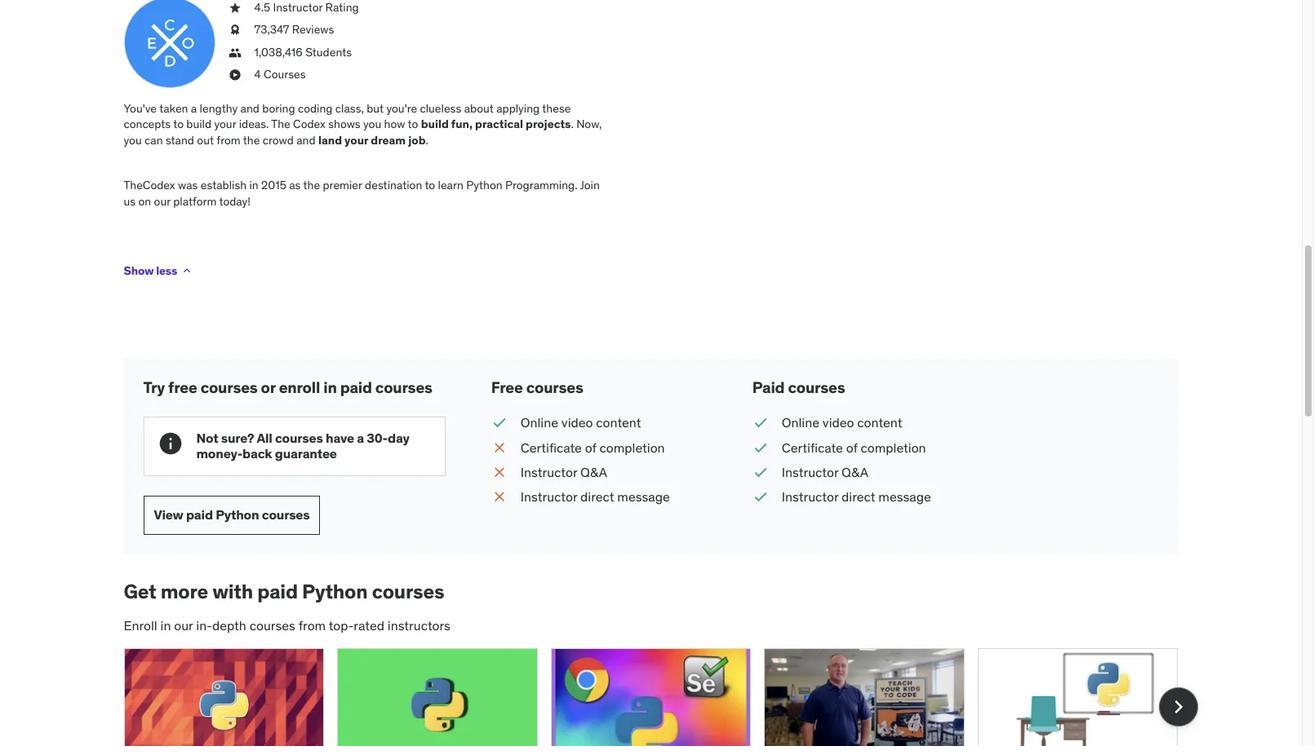 Task type: locate. For each thing, give the bounding box(es) containing it.
instructor direct message
[[521, 489, 670, 506], [782, 489, 931, 506]]

these
[[542, 101, 571, 116]]

paid right view
[[186, 507, 213, 523]]

online down paid courses
[[782, 415, 820, 431]]

0 horizontal spatial online video content
[[521, 415, 641, 431]]

courses right paid
[[788, 378, 845, 398]]

0 horizontal spatial q&a
[[580, 464, 607, 481]]

to up stand
[[173, 117, 184, 132]]

the
[[271, 117, 290, 132]]

2 online video content from the left
[[782, 415, 902, 431]]

1 vertical spatial and
[[296, 133, 316, 148]]

you
[[363, 117, 381, 132], [124, 133, 142, 148]]

0 horizontal spatial build
[[186, 117, 211, 132]]

certificate of completion down free courses
[[521, 440, 665, 456]]

ideas.
[[239, 117, 269, 132]]

online video content down paid courses
[[782, 415, 902, 431]]

our inside thecodex was establish in 2015 as the premier destination to learn python programming. join us on our platform today!
[[154, 194, 170, 209]]

0 vertical spatial small image
[[491, 439, 508, 457]]

your
[[214, 117, 236, 132], [345, 133, 368, 148]]

thecodex was establish in 2015 as the premier destination to learn python programming. join us on our platform today!
[[124, 178, 600, 209]]

the down ideas.
[[243, 133, 260, 148]]

of for paid courses
[[846, 440, 858, 456]]

of
[[585, 440, 596, 456], [846, 440, 858, 456]]

2 horizontal spatial to
[[425, 178, 435, 193]]

in right enroll
[[323, 378, 337, 398]]

0 horizontal spatial you
[[124, 133, 142, 148]]

2 direct from the left
[[842, 489, 875, 506]]

certificate of completion down paid courses
[[782, 440, 926, 456]]

now,
[[576, 117, 602, 132]]

0 vertical spatial the
[[243, 133, 260, 148]]

2 q&a from the left
[[842, 464, 869, 481]]

next image
[[1165, 695, 1191, 721]]

python
[[466, 178, 502, 193], [216, 507, 259, 523], [302, 579, 368, 605]]

1 small image from the top
[[491, 439, 508, 457]]

2 completion from the left
[[861, 440, 926, 456]]

video down free courses
[[561, 415, 593, 431]]

instructors
[[388, 618, 451, 635]]

less
[[156, 264, 177, 278]]

video for free courses
[[561, 415, 593, 431]]

xsmall image
[[228, 67, 241, 83]]

.
[[571, 117, 574, 132], [426, 133, 428, 148]]

2 vertical spatial in
[[160, 618, 171, 635]]

certificate
[[521, 440, 582, 456], [782, 440, 843, 456]]

0 horizontal spatial the
[[243, 133, 260, 148]]

the codex image
[[124, 0, 215, 88]]

our left in-
[[174, 618, 193, 635]]

0 vertical spatial and
[[240, 101, 259, 116]]

1 vertical spatial .
[[426, 133, 428, 148]]

1 horizontal spatial python
[[302, 579, 368, 605]]

2 content from the left
[[857, 415, 902, 431]]

1 online from the left
[[521, 415, 558, 431]]

1 horizontal spatial of
[[846, 440, 858, 456]]

you inside the you've taken a lengthy and boring coding class, but you're clueless about applying these concepts to build your ideas. the codex shows you how to
[[363, 117, 381, 132]]

0 vertical spatial in
[[249, 178, 259, 193]]

2 small image from the top
[[491, 464, 508, 482]]

2 online from the left
[[782, 415, 820, 431]]

0 horizontal spatial and
[[240, 101, 259, 116]]

or
[[261, 378, 276, 398]]

0 vertical spatial from
[[217, 133, 241, 148]]

message
[[617, 489, 670, 506], [879, 489, 931, 506]]

from right out
[[217, 133, 241, 148]]

you left the can
[[124, 133, 142, 148]]

1 horizontal spatial content
[[857, 415, 902, 431]]

and inside '. now, you can stand out from the crowd and'
[[296, 133, 316, 148]]

1 vertical spatial small image
[[491, 464, 508, 482]]

2015
[[261, 178, 286, 193]]

2 horizontal spatial python
[[466, 178, 502, 193]]

more
[[161, 579, 208, 605]]

1 online video content from the left
[[521, 415, 641, 431]]

1 vertical spatial our
[[174, 618, 193, 635]]

2 video from the left
[[823, 415, 854, 431]]

video
[[561, 415, 593, 431], [823, 415, 854, 431]]

python right learn
[[466, 178, 502, 193]]

from left top-
[[298, 618, 326, 635]]

0 horizontal spatial completion
[[600, 440, 665, 456]]

4
[[254, 67, 261, 82]]

paid up have
[[340, 378, 372, 398]]

build
[[186, 117, 211, 132], [421, 117, 449, 132]]

from inside '. now, you can stand out from the crowd and'
[[217, 133, 241, 148]]

and up ideas.
[[240, 101, 259, 116]]

instructor q&a
[[521, 464, 607, 481], [782, 464, 869, 481]]

1 direct from the left
[[580, 489, 614, 506]]

1 horizontal spatial you
[[363, 117, 381, 132]]

out
[[197, 133, 214, 148]]

from
[[217, 133, 241, 148], [298, 618, 326, 635]]

completion for free courses
[[600, 440, 665, 456]]

0 vertical spatial your
[[214, 117, 236, 132]]

video for paid courses
[[823, 415, 854, 431]]

courses inside not sure? all courses have a 30-day money-back guarantee
[[275, 430, 323, 447]]

in right 'enroll'
[[160, 618, 171, 635]]

0 horizontal spatial content
[[596, 415, 641, 431]]

1 certificate of completion from the left
[[521, 440, 665, 456]]

1 horizontal spatial and
[[296, 133, 316, 148]]

all
[[257, 430, 272, 447]]

0 horizontal spatial message
[[617, 489, 670, 506]]

students
[[305, 45, 352, 59]]

1 vertical spatial from
[[298, 618, 326, 635]]

2 instructor direct message from the left
[[782, 489, 931, 506]]

instructor direct message for free courses
[[521, 489, 670, 506]]

you inside '. now, you can stand out from the crowd and'
[[124, 133, 142, 148]]

1 horizontal spatial certificate of completion
[[782, 440, 926, 456]]

paid courses
[[752, 378, 845, 398]]

1 vertical spatial python
[[216, 507, 259, 523]]

courses up instructors
[[372, 579, 444, 605]]

0 horizontal spatial certificate
[[521, 440, 582, 456]]

online down free courses
[[521, 415, 558, 431]]

0 vertical spatial .
[[571, 117, 574, 132]]

. down clueless
[[426, 133, 428, 148]]

completion
[[600, 440, 665, 456], [861, 440, 926, 456]]

direct
[[580, 489, 614, 506], [842, 489, 875, 506]]

online video content
[[521, 415, 641, 431], [782, 415, 902, 431]]

certificate down paid courses
[[782, 440, 843, 456]]

0 horizontal spatial to
[[173, 117, 184, 132]]

courses up day
[[375, 378, 432, 398]]

certificate down free courses
[[521, 440, 582, 456]]

1 video from the left
[[561, 415, 593, 431]]

land your dream job .
[[318, 133, 428, 148]]

1 horizontal spatial online video content
[[782, 415, 902, 431]]

1 horizontal spatial certificate
[[782, 440, 843, 456]]

1 vertical spatial in
[[323, 378, 337, 398]]

reviews
[[292, 22, 334, 37]]

you've
[[124, 101, 157, 116]]

0 horizontal spatial our
[[154, 194, 170, 209]]

the right 'as'
[[303, 178, 320, 193]]

1 horizontal spatial in
[[249, 178, 259, 193]]

1,038,416
[[254, 45, 303, 59]]

xsmall image
[[228, 0, 241, 16], [228, 22, 241, 38], [228, 45, 241, 61], [180, 265, 193, 278]]

0 horizontal spatial certificate of completion
[[521, 440, 665, 456]]

1 q&a from the left
[[580, 464, 607, 481]]

your down 'lengthy'
[[214, 117, 236, 132]]

1 horizontal spatial a
[[357, 430, 364, 447]]

free
[[491, 378, 523, 398]]

instructor q&a for free courses
[[521, 464, 607, 481]]

certificate of completion
[[521, 440, 665, 456], [782, 440, 926, 456]]

1 horizontal spatial instructor q&a
[[782, 464, 869, 481]]

direct for paid courses
[[842, 489, 875, 506]]

0 horizontal spatial instructor direct message
[[521, 489, 670, 506]]

0 horizontal spatial video
[[561, 415, 593, 431]]

1 horizontal spatial video
[[823, 415, 854, 431]]

online
[[521, 415, 558, 431], [782, 415, 820, 431]]

from for top-
[[298, 618, 326, 635]]

1 completion from the left
[[600, 440, 665, 456]]

to
[[173, 117, 184, 132], [408, 117, 418, 132], [425, 178, 435, 193]]

a right taken
[[191, 101, 197, 116]]

content
[[596, 415, 641, 431], [857, 415, 902, 431]]

courses right all
[[275, 430, 323, 447]]

and down codex
[[296, 133, 316, 148]]

how
[[384, 117, 405, 132]]

1 horizontal spatial instructor direct message
[[782, 489, 931, 506]]

1 horizontal spatial our
[[174, 618, 193, 635]]

0 vertical spatial a
[[191, 101, 197, 116]]

was
[[178, 178, 198, 193]]

1 vertical spatial a
[[357, 430, 364, 447]]

0 vertical spatial python
[[466, 178, 502, 193]]

1 message from the left
[[617, 489, 670, 506]]

xsmall image inside 'show less' "button"
[[180, 265, 193, 278]]

0 horizontal spatial online
[[521, 415, 558, 431]]

2 build from the left
[[421, 117, 449, 132]]

courses left or
[[200, 378, 258, 398]]

view paid python courses link
[[143, 496, 320, 535]]

you've taken a lengthy and boring coding class, but you're clueless about applying these concepts to build your ideas. the codex shows you how to
[[124, 101, 571, 132]]

0 horizontal spatial instructor q&a
[[521, 464, 607, 481]]

try free courses or enroll in paid courses
[[143, 378, 432, 398]]

1 horizontal spatial online
[[782, 415, 820, 431]]

1 vertical spatial your
[[345, 133, 368, 148]]

1 horizontal spatial from
[[298, 618, 326, 635]]

2 instructor q&a from the left
[[782, 464, 869, 481]]

online video content down free courses
[[521, 415, 641, 431]]

money-
[[196, 446, 243, 462]]

join
[[580, 178, 600, 193]]

to left learn
[[425, 178, 435, 193]]

2 vertical spatial python
[[302, 579, 368, 605]]

1 certificate from the left
[[521, 440, 582, 456]]

but
[[367, 101, 384, 116]]

you up land your dream job .
[[363, 117, 381, 132]]

1 horizontal spatial direct
[[842, 489, 875, 506]]

q&a for free courses
[[580, 464, 607, 481]]

1 horizontal spatial q&a
[[842, 464, 869, 481]]

small image
[[491, 414, 508, 432], [752, 414, 769, 432], [752, 439, 769, 457], [752, 464, 769, 482], [491, 488, 508, 507], [752, 488, 769, 507]]

1 build from the left
[[186, 117, 211, 132]]

in inside thecodex was establish in 2015 as the premier destination to learn python programming. join us on our platform today!
[[249, 178, 259, 193]]

0 horizontal spatial paid
[[186, 507, 213, 523]]

a left the "30-"
[[357, 430, 364, 447]]

1 instructor q&a from the left
[[521, 464, 607, 481]]

1 vertical spatial you
[[124, 133, 142, 148]]

2 of from the left
[[846, 440, 858, 456]]

instructor q&a for paid courses
[[782, 464, 869, 481]]

0 horizontal spatial a
[[191, 101, 197, 116]]

in left 2015
[[249, 178, 259, 193]]

python inside thecodex was establish in 2015 as the premier destination to learn python programming. join us on our platform today!
[[466, 178, 502, 193]]

2 certificate of completion from the left
[[782, 440, 926, 456]]

1 horizontal spatial completion
[[861, 440, 926, 456]]

paid up enroll in our in-depth courses from top-rated instructors
[[257, 579, 298, 605]]

build up out
[[186, 117, 211, 132]]

video down paid courses
[[823, 415, 854, 431]]

us
[[124, 194, 136, 209]]

0 horizontal spatial of
[[585, 440, 596, 456]]

get
[[124, 579, 156, 605]]

30-
[[367, 430, 388, 447]]

2 certificate from the left
[[782, 440, 843, 456]]

0 vertical spatial our
[[154, 194, 170, 209]]

content for free courses
[[596, 415, 641, 431]]

boring
[[262, 101, 295, 116]]

python down money-
[[216, 507, 259, 523]]

today!
[[219, 194, 251, 209]]

1 horizontal spatial the
[[303, 178, 320, 193]]

applying
[[496, 101, 540, 116]]

0 horizontal spatial your
[[214, 117, 236, 132]]

small image for certificate of completion
[[491, 439, 508, 457]]

. inside '. now, you can stand out from the crowd and'
[[571, 117, 574, 132]]

build inside the you've taken a lengthy and boring coding class, but you're clueless about applying these concepts to build your ideas. the codex shows you how to
[[186, 117, 211, 132]]

your down the shows
[[345, 133, 368, 148]]

0 horizontal spatial from
[[217, 133, 241, 148]]

our right "on"
[[154, 194, 170, 209]]

0 vertical spatial you
[[363, 117, 381, 132]]

1 horizontal spatial .
[[571, 117, 574, 132]]

1 instructor direct message from the left
[[521, 489, 670, 506]]

1 of from the left
[[585, 440, 596, 456]]

2 horizontal spatial in
[[323, 378, 337, 398]]

in
[[249, 178, 259, 193], [323, 378, 337, 398], [160, 618, 171, 635]]

. left the now,
[[571, 117, 574, 132]]

0 vertical spatial paid
[[340, 378, 372, 398]]

0 horizontal spatial direct
[[580, 489, 614, 506]]

courses down guarantee
[[262, 507, 310, 523]]

1 horizontal spatial your
[[345, 133, 368, 148]]

1 horizontal spatial paid
[[257, 579, 298, 605]]

2 message from the left
[[879, 489, 931, 506]]

small image
[[491, 439, 508, 457], [491, 464, 508, 482]]

the inside '. now, you can stand out from the crowd and'
[[243, 133, 260, 148]]

a
[[191, 101, 197, 116], [357, 430, 364, 447]]

1 vertical spatial the
[[303, 178, 320, 193]]

0 horizontal spatial in
[[160, 618, 171, 635]]

paid
[[340, 378, 372, 398], [186, 507, 213, 523], [257, 579, 298, 605]]

1 content from the left
[[596, 415, 641, 431]]

1 horizontal spatial message
[[879, 489, 931, 506]]

1 horizontal spatial build
[[421, 117, 449, 132]]

courses
[[264, 67, 306, 82]]

online for paid
[[782, 415, 820, 431]]

2 vertical spatial paid
[[257, 579, 298, 605]]

build down clueless
[[421, 117, 449, 132]]

python up top-
[[302, 579, 368, 605]]

to up job
[[408, 117, 418, 132]]

instructor
[[521, 464, 577, 481], [782, 464, 838, 481], [521, 489, 577, 506], [782, 489, 838, 506]]



Task type: vqa. For each thing, say whether or not it's contained in the screenshot.
Land
yes



Task type: describe. For each thing, give the bounding box(es) containing it.
about
[[464, 101, 494, 116]]

back
[[243, 446, 272, 462]]

enroll in our in-depth courses from top-rated instructors
[[124, 618, 451, 635]]

73,347
[[254, 22, 289, 37]]

on
[[138, 194, 151, 209]]

establish
[[201, 178, 247, 193]]

codex
[[293, 117, 326, 132]]

content for paid courses
[[857, 415, 902, 431]]

online video content for free courses
[[521, 415, 641, 431]]

in-
[[196, 618, 212, 635]]

job
[[408, 133, 426, 148]]

. now, you can stand out from the crowd and
[[124, 117, 602, 148]]

you're
[[386, 101, 417, 116]]

certificate for paid
[[782, 440, 843, 456]]

0 horizontal spatial .
[[426, 133, 428, 148]]

platform
[[173, 194, 217, 209]]

crowd
[[263, 133, 294, 148]]

certificate of completion for free courses
[[521, 440, 665, 456]]

stand
[[166, 133, 194, 148]]

from for the
[[217, 133, 241, 148]]

message for free courses
[[617, 489, 670, 506]]

with
[[212, 579, 253, 605]]

carousel element
[[124, 649, 1198, 747]]

free courses
[[491, 378, 583, 398]]

show less button
[[124, 255, 193, 288]]

depth
[[212, 618, 246, 635]]

small image for instructor q&a
[[491, 464, 508, 482]]

enroll
[[279, 378, 320, 398]]

completion for paid courses
[[861, 440, 926, 456]]

message for paid courses
[[879, 489, 931, 506]]

have
[[326, 430, 354, 447]]

class,
[[335, 101, 364, 116]]

paid
[[752, 378, 785, 398]]

show
[[124, 264, 154, 278]]

show less
[[124, 264, 177, 278]]

the inside thecodex was establish in 2015 as the premier destination to learn python programming. join us on our platform today!
[[303, 178, 320, 193]]

can
[[145, 133, 163, 148]]

shows
[[328, 117, 361, 132]]

get more with paid python courses
[[124, 579, 444, 605]]

premier
[[323, 178, 362, 193]]

practical
[[475, 117, 523, 132]]

view paid python courses
[[154, 507, 310, 523]]

instructor direct message for paid courses
[[782, 489, 931, 506]]

and inside the you've taken a lengthy and boring coding class, but you're clueless about applying these concepts to build your ideas. the codex shows you how to
[[240, 101, 259, 116]]

taken
[[159, 101, 188, 116]]

online video content for paid courses
[[782, 415, 902, 431]]

enroll
[[124, 618, 157, 635]]

4 courses
[[254, 67, 306, 82]]

1 vertical spatial paid
[[186, 507, 213, 523]]

land
[[318, 133, 342, 148]]

q&a for paid courses
[[842, 464, 869, 481]]

top-
[[329, 618, 354, 635]]

as
[[289, 178, 301, 193]]

learn
[[438, 178, 464, 193]]

free
[[168, 378, 197, 398]]

certificate for free
[[521, 440, 582, 456]]

destination
[[365, 178, 422, 193]]

programming.
[[505, 178, 578, 193]]

build fun, practical projects
[[421, 117, 571, 132]]

1,038,416 students
[[254, 45, 352, 59]]

fun,
[[451, 117, 473, 132]]

sure?
[[221, 430, 254, 447]]

courses down get more with paid python courses in the left of the page
[[250, 618, 295, 635]]

view
[[154, 507, 183, 523]]

direct for free courses
[[580, 489, 614, 506]]

coding
[[298, 101, 333, 116]]

not
[[196, 430, 218, 447]]

not sure? all courses have a 30-day money-back guarantee
[[196, 430, 409, 462]]

to inside thecodex was establish in 2015 as the premier destination to learn python programming. join us on our platform today!
[[425, 178, 435, 193]]

lengthy
[[200, 101, 238, 116]]

1 horizontal spatial to
[[408, 117, 418, 132]]

courses right "free"
[[526, 378, 583, 398]]

clueless
[[420, 101, 461, 116]]

try
[[143, 378, 165, 398]]

day
[[388, 430, 409, 447]]

thecodex
[[124, 178, 175, 193]]

your inside the you've taken a lengthy and boring coding class, but you're clueless about applying these concepts to build your ideas. the codex shows you how to
[[214, 117, 236, 132]]

of for free courses
[[585, 440, 596, 456]]

rated
[[354, 618, 384, 635]]

projects
[[526, 117, 571, 132]]

online for free
[[521, 415, 558, 431]]

73,347 reviews
[[254, 22, 334, 37]]

2 horizontal spatial paid
[[340, 378, 372, 398]]

a inside not sure? all courses have a 30-day money-back guarantee
[[357, 430, 364, 447]]

dream
[[371, 133, 406, 148]]

guarantee
[[275, 446, 337, 462]]

a inside the you've taken a lengthy and boring coding class, but you're clueless about applying these concepts to build your ideas. the codex shows you how to
[[191, 101, 197, 116]]

certificate of completion for paid courses
[[782, 440, 926, 456]]

0 horizontal spatial python
[[216, 507, 259, 523]]

concepts
[[124, 117, 171, 132]]



